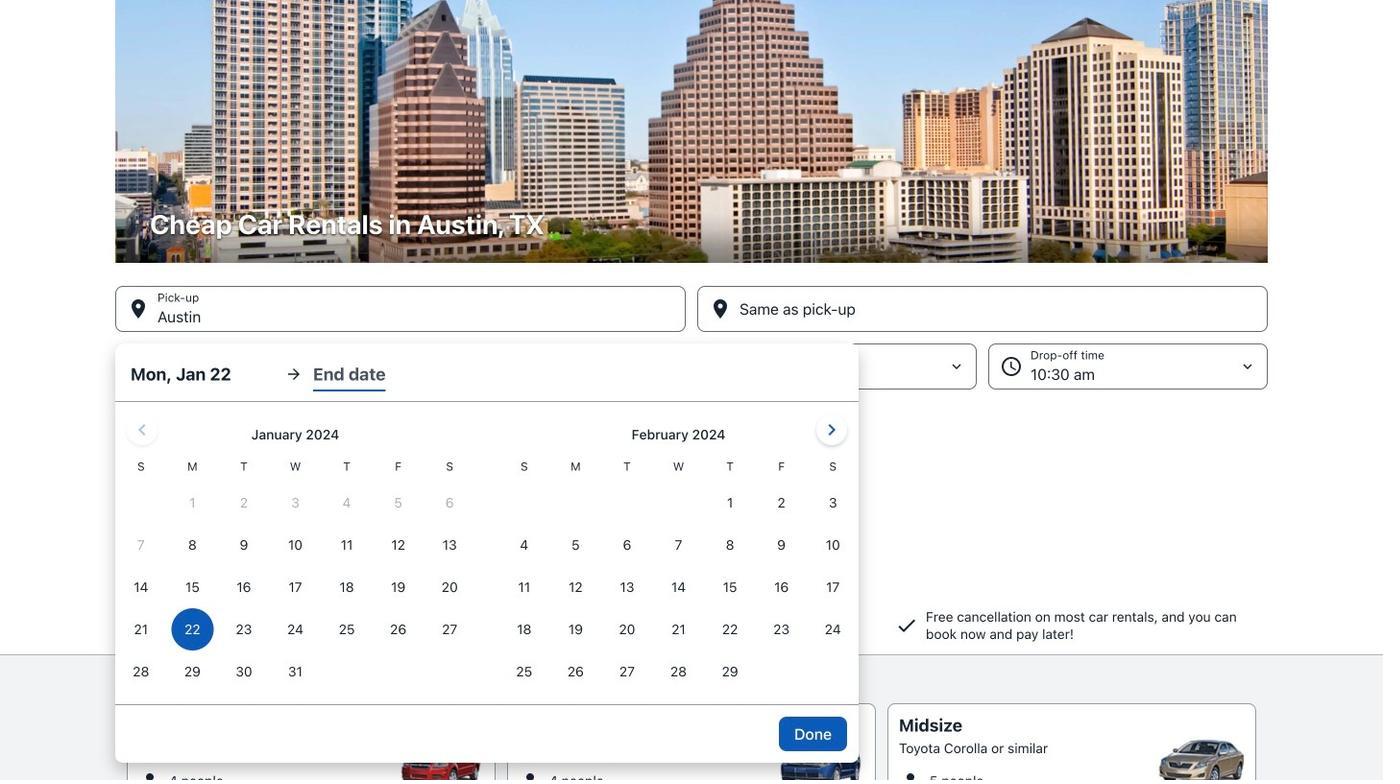 Task type: describe. For each thing, give the bounding box(es) containing it.
chevrolet spark image
[[398, 741, 484, 781]]

2 small image from the left
[[899, 770, 922, 781]]

breadcrumbs region
[[0, 0, 1383, 764]]



Task type: vqa. For each thing, say whether or not it's contained in the screenshot.
2 travelers icon
no



Task type: locate. For each thing, give the bounding box(es) containing it.
1 small image from the left
[[138, 770, 161, 781]]

ford focus image
[[778, 741, 864, 781]]

small image
[[138, 770, 161, 781], [899, 770, 922, 781]]

0 horizontal spatial small image
[[138, 770, 161, 781]]

toyota corolla image
[[1158, 741, 1245, 781]]

previous month image
[[131, 419, 154, 442]]

small image
[[519, 770, 542, 781]]

1 horizontal spatial small image
[[899, 770, 922, 781]]

next month image
[[820, 419, 843, 442]]



